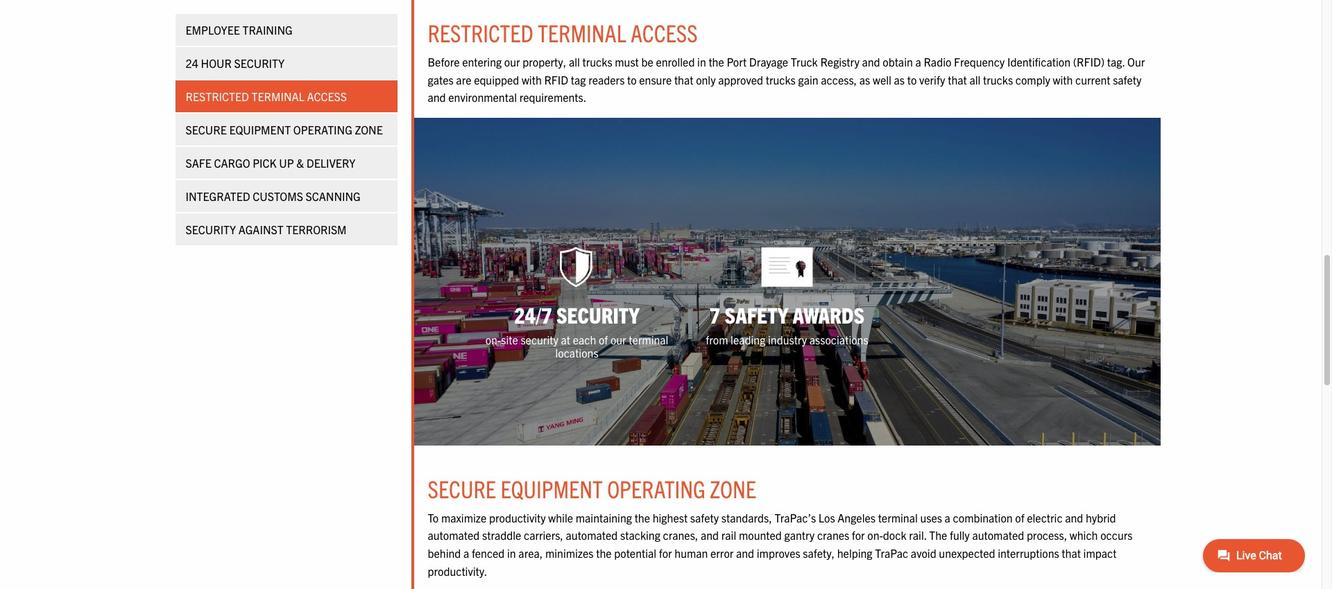 Task type: locate. For each thing, give the bounding box(es) containing it.
restricted inside "link"
[[186, 89, 249, 103]]

to down must
[[627, 73, 637, 87]]

3 automated from the left
[[972, 529, 1024, 543]]

equipped
[[474, 73, 519, 87]]

restricted terminal access down 24 hour security link
[[186, 89, 347, 103]]

1 vertical spatial operating
[[607, 474, 705, 503]]

secure equipment operating zone
[[186, 123, 383, 137], [428, 474, 756, 503]]

1 horizontal spatial secure equipment operating zone
[[428, 474, 756, 503]]

0 vertical spatial on-
[[485, 333, 501, 347]]

on- left security on the left
[[485, 333, 501, 347]]

0 vertical spatial operating
[[293, 123, 352, 137]]

0 horizontal spatial of
[[599, 333, 608, 347]]

1 vertical spatial access
[[307, 89, 347, 103]]

2 automated from the left
[[566, 529, 618, 543]]

zone up standards,
[[710, 474, 756, 503]]

1 vertical spatial the
[[635, 511, 650, 525]]

our inside 24/7 security on-site security at each of our terminal locations
[[610, 333, 626, 347]]

combination
[[953, 511, 1013, 525]]

of inside to maximize productivity while maintaining the highest safety standards, trapac's los angeles terminal uses a combination of electric and hybrid automated straddle carriers, automated stacking cranes, and rail mounted gantry cranes for on-dock rail. the fully automated process, which occurs behind a fenced in area, minimizes the potential for human error and improves safety, helping trapac avoid unexpected interruptions that impact productivity.
[[1015, 511, 1024, 525]]

trucks down frequency
[[983, 73, 1013, 87]]

1 horizontal spatial with
[[1053, 73, 1073, 87]]

terminal
[[629, 333, 668, 347], [878, 511, 918, 525]]

security against terrorism link
[[175, 214, 397, 246]]

0 horizontal spatial with
[[522, 73, 542, 87]]

equipment up while
[[500, 474, 603, 503]]

restricted up the 'entering'
[[428, 17, 533, 47]]

security
[[234, 56, 285, 70], [186, 223, 236, 237], [556, 301, 640, 328]]

trucks
[[582, 55, 612, 69], [766, 73, 796, 87], [983, 73, 1013, 87]]

fully
[[950, 529, 970, 543]]

for
[[852, 529, 865, 543], [659, 547, 672, 561]]

uses
[[920, 511, 942, 525]]

secure up maximize
[[428, 474, 496, 503]]

trucks down drayage
[[766, 73, 796, 87]]

in up only
[[697, 55, 706, 69]]

all down frequency
[[969, 73, 981, 87]]

interruptions
[[998, 547, 1059, 561]]

0 vertical spatial of
[[599, 333, 608, 347]]

terminal
[[538, 17, 626, 47], [252, 89, 304, 103]]

site
[[501, 333, 518, 347]]

1 horizontal spatial restricted terminal access
[[428, 17, 698, 47]]

all
[[569, 55, 580, 69], [969, 73, 981, 87]]

restricted terminal access inside "link"
[[186, 89, 347, 103]]

1 vertical spatial terminal
[[878, 511, 918, 525]]

drayage
[[749, 55, 788, 69]]

of
[[599, 333, 608, 347], [1015, 511, 1024, 525]]

2 horizontal spatial that
[[1062, 547, 1081, 561]]

0 vertical spatial the
[[709, 55, 724, 69]]

24/7
[[514, 301, 552, 328]]

1 vertical spatial secure
[[428, 474, 496, 503]]

0 horizontal spatial in
[[507, 547, 516, 561]]

0 horizontal spatial automated
[[428, 529, 480, 543]]

gates
[[428, 73, 453, 87]]

as left well
[[859, 73, 870, 87]]

restricted down "hour"
[[186, 89, 249, 103]]

rfid
[[544, 73, 568, 87]]

1 horizontal spatial our
[[610, 333, 626, 347]]

0 vertical spatial safety
[[1113, 73, 1142, 87]]

port
[[727, 55, 747, 69]]

a left radio
[[915, 55, 921, 69]]

1 horizontal spatial on-
[[867, 529, 883, 543]]

on- inside 24/7 security on-site security at each of our terminal locations
[[485, 333, 501, 347]]

obtain
[[883, 55, 913, 69]]

of inside 24/7 security on-site security at each of our terminal locations
[[599, 333, 608, 347]]

2 vertical spatial a
[[463, 547, 469, 561]]

on- inside to maximize productivity while maintaining the highest safety standards, trapac's los angeles terminal uses a combination of electric and hybrid automated straddle carriers, automated stacking cranes, and rail mounted gantry cranes for on-dock rail. the fully automated process, which occurs behind a fenced in area, minimizes the potential for human error and improves safety, helping trapac avoid unexpected interruptions that impact productivity.
[[867, 529, 883, 543]]

secure up the safe
[[186, 123, 227, 137]]

access down 24 hour security link
[[307, 89, 347, 103]]

0 vertical spatial security
[[234, 56, 285, 70]]

error
[[710, 547, 734, 561]]

automated up behind
[[428, 529, 480, 543]]

integrated customs scanning link
[[175, 180, 397, 212]]

with
[[522, 73, 542, 87], [1053, 73, 1073, 87]]

verify
[[919, 73, 945, 87]]

0 horizontal spatial for
[[659, 547, 672, 561]]

approved
[[718, 73, 763, 87]]

and
[[862, 55, 880, 69], [428, 90, 446, 104], [1065, 511, 1083, 525], [701, 529, 719, 543], [736, 547, 754, 561]]

0 horizontal spatial our
[[504, 55, 520, 69]]

1 as from the left
[[859, 73, 870, 87]]

1 horizontal spatial safety
[[1113, 73, 1142, 87]]

safe
[[186, 156, 211, 170]]

tag
[[571, 73, 586, 87]]

in left area,
[[507, 547, 516, 561]]

to left verify
[[907, 73, 917, 87]]

0 vertical spatial zone
[[355, 123, 383, 137]]

safety inside before entering our property, all trucks must be enrolled in the port drayage truck registry and obtain a radio frequency identification (rfid) tag. our gates are equipped with rfid tag readers to ensure that only approved trucks gain access, as well as to verify that all trucks comply with current safety and environmental requirements.
[[1113, 73, 1142, 87]]

safety
[[1113, 73, 1142, 87], [690, 511, 719, 525]]

for down angeles
[[852, 529, 865, 543]]

1 vertical spatial terminal
[[252, 89, 304, 103]]

access up enrolled
[[631, 17, 698, 47]]

current
[[1075, 73, 1110, 87]]

trucks up readers
[[582, 55, 612, 69]]

1 horizontal spatial terminal
[[538, 17, 626, 47]]

equipment up pick
[[229, 123, 291, 137]]

1 horizontal spatial equipment
[[500, 474, 603, 503]]

integrated customs scanning
[[186, 189, 361, 203]]

the up stacking
[[635, 511, 650, 525]]

0 vertical spatial restricted
[[428, 17, 533, 47]]

0 vertical spatial all
[[569, 55, 580, 69]]

0 horizontal spatial secure
[[186, 123, 227, 137]]

1 vertical spatial in
[[507, 547, 516, 561]]

on- up trapac
[[867, 529, 883, 543]]

0 horizontal spatial to
[[627, 73, 637, 87]]

0 vertical spatial for
[[852, 529, 865, 543]]

0 horizontal spatial secure equipment operating zone
[[186, 123, 383, 137]]

hybrid
[[1086, 511, 1116, 525]]

0 horizontal spatial on-
[[485, 333, 501, 347]]

requirements.
[[519, 90, 586, 104]]

our
[[1127, 55, 1145, 69]]

of left electric
[[1015, 511, 1024, 525]]

zone
[[355, 123, 383, 137], [710, 474, 756, 503]]

1 horizontal spatial operating
[[607, 474, 705, 503]]

for down cranes,
[[659, 547, 672, 561]]

locations
[[555, 346, 598, 360]]

1 horizontal spatial to
[[907, 73, 917, 87]]

environmental
[[448, 90, 517, 104]]

0 horizontal spatial terminal
[[252, 89, 304, 103]]

1 vertical spatial our
[[610, 333, 626, 347]]

0 vertical spatial terminal
[[629, 333, 668, 347]]

terminal up 'dock' on the right bottom of the page
[[878, 511, 918, 525]]

our inside before entering our property, all trucks must be enrolled in the port drayage truck registry and obtain a radio frequency identification (rfid) tag. our gates are equipped with rfid tag readers to ensure that only approved trucks gain access, as well as to verify that all trucks comply with current safety and environmental requirements.
[[504, 55, 520, 69]]

radio
[[924, 55, 951, 69]]

1 vertical spatial for
[[659, 547, 672, 561]]

1 vertical spatial security
[[186, 223, 236, 237]]

operating up delivery at the top of the page
[[293, 123, 352, 137]]

1 horizontal spatial access
[[631, 17, 698, 47]]

0 horizontal spatial that
[[674, 73, 693, 87]]

training
[[242, 23, 293, 37]]

at
[[561, 333, 570, 347]]

enrolled
[[656, 55, 695, 69]]

the left potential
[[596, 547, 612, 561]]

0 horizontal spatial equipment
[[229, 123, 291, 137]]

that right verify
[[948, 73, 967, 87]]

security up each
[[556, 301, 640, 328]]

operating up highest
[[607, 474, 705, 503]]

leading
[[731, 333, 765, 347]]

from
[[706, 333, 728, 347]]

zone up delivery at the top of the page
[[355, 123, 383, 137]]

0 horizontal spatial zone
[[355, 123, 383, 137]]

7
[[710, 301, 720, 328]]

0 horizontal spatial restricted
[[186, 89, 249, 103]]

security down training
[[234, 56, 285, 70]]

0 vertical spatial our
[[504, 55, 520, 69]]

1 vertical spatial safety
[[690, 511, 719, 525]]

truck
[[791, 55, 818, 69]]

all up tag
[[569, 55, 580, 69]]

with down property,
[[522, 73, 542, 87]]

a right uses
[[945, 511, 950, 525]]

secure equipment operating zone up 'maintaining'
[[428, 474, 756, 503]]

pick
[[253, 156, 277, 170]]

in
[[697, 55, 706, 69], [507, 547, 516, 561]]

1 horizontal spatial automated
[[566, 529, 618, 543]]

automated
[[428, 529, 480, 543], [566, 529, 618, 543], [972, 529, 1024, 543]]

safe cargo pick up & delivery
[[186, 156, 355, 170]]

1 vertical spatial zone
[[710, 474, 756, 503]]

0 horizontal spatial as
[[859, 73, 870, 87]]

rail
[[721, 529, 736, 543]]

1 vertical spatial of
[[1015, 511, 1024, 525]]

security down integrated
[[186, 223, 236, 237]]

2 as from the left
[[894, 73, 905, 87]]

0 vertical spatial a
[[915, 55, 921, 69]]

0 horizontal spatial access
[[307, 89, 347, 103]]

0 horizontal spatial terminal
[[629, 333, 668, 347]]

restricted terminal access link
[[175, 80, 397, 112]]

automated down combination
[[972, 529, 1024, 543]]

safety down our
[[1113, 73, 1142, 87]]

0 horizontal spatial a
[[463, 547, 469, 561]]

the
[[709, 55, 724, 69], [635, 511, 650, 525], [596, 547, 612, 561]]

cranes
[[817, 529, 849, 543]]

terminal right each
[[629, 333, 668, 347]]

1 vertical spatial secure equipment operating zone
[[428, 474, 756, 503]]

restricted terminal access up property,
[[428, 17, 698, 47]]

2 vertical spatial the
[[596, 547, 612, 561]]

2 horizontal spatial the
[[709, 55, 724, 69]]

associations
[[809, 333, 868, 347]]

security against terrorism
[[186, 223, 347, 237]]

1 horizontal spatial in
[[697, 55, 706, 69]]

behind
[[428, 547, 461, 561]]

0 horizontal spatial safety
[[690, 511, 719, 525]]

that down which
[[1062, 547, 1081, 561]]

1 horizontal spatial secure
[[428, 474, 496, 503]]

a up productivity.
[[463, 547, 469, 561]]

0 vertical spatial access
[[631, 17, 698, 47]]

automated down 'maintaining'
[[566, 529, 618, 543]]

2 vertical spatial security
[[556, 301, 640, 328]]

terminal down 24 hour security link
[[252, 89, 304, 103]]

safety up cranes,
[[690, 511, 719, 525]]

1 vertical spatial all
[[969, 73, 981, 87]]

the left port
[[709, 55, 724, 69]]

0 vertical spatial equipment
[[229, 123, 291, 137]]

1 vertical spatial restricted
[[186, 89, 249, 103]]

with down identification
[[1053, 73, 1073, 87]]

in inside to maximize productivity while maintaining the highest safety standards, trapac's los angeles terminal uses a combination of electric and hybrid automated straddle carriers, automated stacking cranes, and rail mounted gantry cranes for on-dock rail. the fully automated process, which occurs behind a fenced in area, minimizes the potential for human error and improves safety, helping trapac avoid unexpected interruptions that impact productivity.
[[507, 547, 516, 561]]

1 horizontal spatial zone
[[710, 474, 756, 503]]

delivery
[[307, 156, 355, 170]]

24 hour security
[[186, 56, 285, 70]]

0 vertical spatial in
[[697, 55, 706, 69]]

equipment
[[229, 123, 291, 137], [500, 474, 603, 503]]

as right well
[[894, 73, 905, 87]]

property,
[[523, 55, 566, 69]]

our up the equipped
[[504, 55, 520, 69]]

and up well
[[862, 55, 880, 69]]

1 horizontal spatial terminal
[[878, 511, 918, 525]]

1 vertical spatial restricted terminal access
[[186, 89, 347, 103]]

2 horizontal spatial a
[[945, 511, 950, 525]]

1 horizontal spatial a
[[915, 55, 921, 69]]

1 horizontal spatial as
[[894, 73, 905, 87]]

1 horizontal spatial all
[[969, 73, 981, 87]]

security inside 24 hour security link
[[234, 56, 285, 70]]

zone inside 'secure equipment operating zone' link
[[355, 123, 383, 137]]

0 horizontal spatial operating
[[293, 123, 352, 137]]

our right each
[[610, 333, 626, 347]]

secure equipment operating zone up the safe cargo pick up & delivery link
[[186, 123, 383, 137]]

1 vertical spatial on-
[[867, 529, 883, 543]]

0 horizontal spatial restricted terminal access
[[186, 89, 347, 103]]

0 vertical spatial secure equipment operating zone
[[186, 123, 383, 137]]

that down enrolled
[[674, 73, 693, 87]]

1 horizontal spatial of
[[1015, 511, 1024, 525]]

are
[[456, 73, 471, 87]]

terminal up tag
[[538, 17, 626, 47]]

0 vertical spatial terminal
[[538, 17, 626, 47]]

productivity.
[[428, 564, 487, 578]]

2 horizontal spatial automated
[[972, 529, 1024, 543]]

restricted
[[428, 17, 533, 47], [186, 89, 249, 103]]

of right each
[[599, 333, 608, 347]]

terminal inside 24/7 security on-site security at each of our terminal locations
[[629, 333, 668, 347]]



Task type: vqa. For each thing, say whether or not it's contained in the screenshot.
the right Truckers
no



Task type: describe. For each thing, give the bounding box(es) containing it.
impact
[[1083, 547, 1117, 561]]

ensure
[[639, 73, 672, 87]]

that inside to maximize productivity while maintaining the highest safety standards, trapac's los angeles terminal uses a combination of electric and hybrid automated straddle carriers, automated stacking cranes, and rail mounted gantry cranes for on-dock rail. the fully automated process, which occurs behind a fenced in area, minimizes the potential for human error and improves safety, helping trapac avoid unexpected interruptions that impact productivity.
[[1062, 547, 1081, 561]]

and down gates
[[428, 90, 446, 104]]

1 horizontal spatial restricted
[[428, 17, 533, 47]]

0 horizontal spatial the
[[596, 547, 612, 561]]

awards
[[793, 301, 864, 328]]

registry
[[820, 55, 859, 69]]

2 horizontal spatial trucks
[[983, 73, 1013, 87]]

24
[[186, 56, 198, 70]]

the inside before entering our property, all trucks must be enrolled in the port drayage truck registry and obtain a radio frequency identification (rfid) tag. our gates are equipped with rfid tag readers to ensure that only approved trucks gain access, as well as to verify that all trucks comply with current safety and environmental requirements.
[[709, 55, 724, 69]]

the
[[929, 529, 947, 543]]

while
[[548, 511, 573, 525]]

straddle
[[482, 529, 521, 543]]

customs
[[253, 189, 303, 203]]

entering
[[462, 55, 502, 69]]

employee training
[[186, 23, 293, 37]]

productivity
[[489, 511, 546, 525]]

0 horizontal spatial all
[[569, 55, 580, 69]]

process,
[[1027, 529, 1067, 543]]

rail.
[[909, 529, 927, 543]]

against
[[238, 223, 283, 237]]

access inside "link"
[[307, 89, 347, 103]]

7 safety awards from leading industry associations
[[706, 301, 868, 347]]

terminal inside "link"
[[252, 89, 304, 103]]

potential
[[614, 547, 656, 561]]

and up which
[[1065, 511, 1083, 525]]

industry
[[768, 333, 807, 347]]

1 vertical spatial equipment
[[500, 474, 603, 503]]

to
[[428, 511, 439, 525]]

occurs
[[1100, 529, 1133, 543]]

&
[[296, 156, 304, 170]]

terminal inside to maximize productivity while maintaining the highest safety standards, trapac's los angeles terminal uses a combination of electric and hybrid automated straddle carriers, automated stacking cranes, and rail mounted gantry cranes for on-dock rail. the fully automated process, which occurs behind a fenced in area, minimizes the potential for human error and improves safety, helping trapac avoid unexpected interruptions that impact productivity.
[[878, 511, 918, 525]]

to maximize productivity while maintaining the highest safety standards, trapac's los angeles terminal uses a combination of electric and hybrid automated straddle carriers, automated stacking cranes, and rail mounted gantry cranes for on-dock rail. the fully automated process, which occurs behind a fenced in area, minimizes the potential for human error and improves safety, helping trapac avoid unexpected interruptions that impact productivity.
[[428, 511, 1133, 578]]

1 automated from the left
[[428, 529, 480, 543]]

1 with from the left
[[522, 73, 542, 87]]

integrated
[[186, 189, 250, 203]]

before
[[428, 55, 460, 69]]

only
[[696, 73, 716, 87]]

angeles
[[838, 511, 876, 525]]

identification
[[1007, 55, 1070, 69]]

hour
[[201, 56, 232, 70]]

be
[[641, 55, 653, 69]]

avoid
[[911, 547, 936, 561]]

standards,
[[721, 511, 772, 525]]

24/7 security on-site security at each of our terminal locations
[[485, 301, 668, 360]]

before entering our property, all trucks must be enrolled in the port drayage truck registry and obtain a radio frequency identification (rfid) tag. our gates are equipped with rfid tag readers to ensure that only approved trucks gain access, as well as to verify that all trucks comply with current safety and environmental requirements.
[[428, 55, 1145, 104]]

tag.
[[1107, 55, 1125, 69]]

access,
[[821, 73, 857, 87]]

well
[[873, 73, 891, 87]]

1 to from the left
[[627, 73, 637, 87]]

security inside 24/7 security on-site security at each of our terminal locations
[[556, 301, 640, 328]]

0 horizontal spatial trucks
[[582, 55, 612, 69]]

1 horizontal spatial trucks
[[766, 73, 796, 87]]

employee
[[186, 23, 240, 37]]

trapac
[[875, 547, 908, 561]]

and left rail
[[701, 529, 719, 543]]

up
[[279, 156, 294, 170]]

stacking
[[620, 529, 660, 543]]

trapac's
[[775, 511, 816, 525]]

terrorism
[[286, 223, 347, 237]]

each
[[573, 333, 596, 347]]

safety,
[[803, 547, 835, 561]]

1 horizontal spatial that
[[948, 73, 967, 87]]

los
[[818, 511, 835, 525]]

carriers,
[[524, 529, 563, 543]]

unexpected
[[939, 547, 995, 561]]

cranes,
[[663, 529, 698, 543]]

comply
[[1016, 73, 1050, 87]]

electric
[[1027, 511, 1063, 525]]

a inside before entering our property, all trucks must be enrolled in the port drayage truck registry and obtain a radio frequency identification (rfid) tag. our gates are equipped with rfid tag readers to ensure that only approved trucks gain access, as well as to verify that all trucks comply with current safety and environmental requirements.
[[915, 55, 921, 69]]

2 to from the left
[[907, 73, 917, 87]]

dock
[[883, 529, 906, 543]]

frequency
[[954, 55, 1005, 69]]

safety
[[725, 301, 788, 328]]

minimizes
[[545, 547, 594, 561]]

employee training link
[[175, 14, 397, 46]]

2 with from the left
[[1053, 73, 1073, 87]]

1 horizontal spatial the
[[635, 511, 650, 525]]

security
[[521, 333, 558, 347]]

0 vertical spatial secure
[[186, 123, 227, 137]]

fenced
[[472, 547, 505, 561]]

safety inside to maximize productivity while maintaining the highest safety standards, trapac's los angeles terminal uses a combination of electric and hybrid automated straddle carriers, automated stacking cranes, and rail mounted gantry cranes for on-dock rail. the fully automated process, which occurs behind a fenced in area, minimizes the potential for human error and improves safety, helping trapac avoid unexpected interruptions that impact productivity.
[[690, 511, 719, 525]]

(rfid)
[[1073, 55, 1105, 69]]

highest
[[653, 511, 688, 525]]

gain
[[798, 73, 818, 87]]

1 vertical spatial a
[[945, 511, 950, 525]]

mounted
[[739, 529, 782, 543]]

and right error
[[736, 547, 754, 561]]

human
[[675, 547, 708, 561]]

1 horizontal spatial for
[[852, 529, 865, 543]]

0 vertical spatial restricted terminal access
[[428, 17, 698, 47]]

gantry
[[784, 529, 815, 543]]

helping
[[837, 547, 872, 561]]

in inside before entering our property, all trucks must be enrolled in the port drayage truck registry and obtain a radio frequency identification (rfid) tag. our gates are equipped with rfid tag readers to ensure that only approved trucks gain access, as well as to verify that all trucks comply with current safety and environmental requirements.
[[697, 55, 706, 69]]

which
[[1070, 529, 1098, 543]]

scanning
[[306, 189, 361, 203]]

maximize
[[441, 511, 487, 525]]

security inside security against terrorism link
[[186, 223, 236, 237]]

secure equipment operating zone link
[[175, 114, 397, 146]]

24 hour security link
[[175, 47, 397, 79]]

readers
[[588, 73, 625, 87]]



